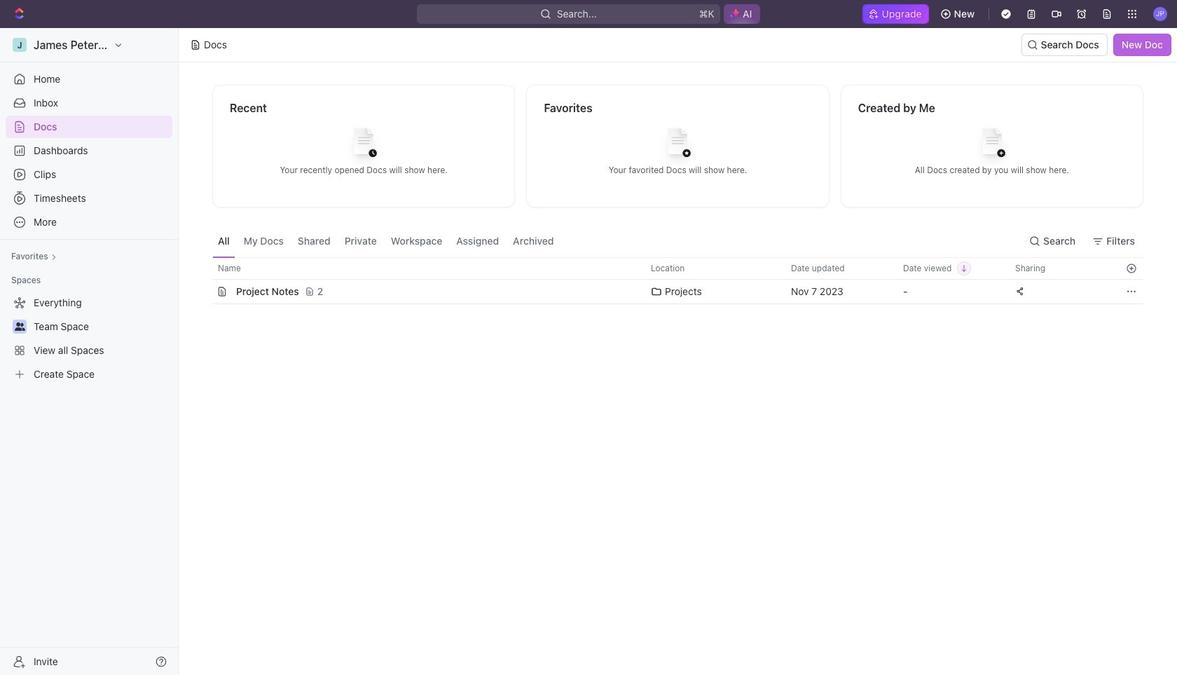 Task type: describe. For each thing, give the bounding box(es) containing it.
no recent docs image
[[336, 117, 392, 173]]

1 row from the top
[[197, 257, 1144, 280]]

james peterson's workspace, , element
[[13, 38, 27, 52]]

user group image
[[14, 322, 25, 331]]

sidebar navigation
[[0, 28, 182, 675]]

tree inside sidebar navigation
[[6, 292, 172, 386]]



Task type: vqa. For each thing, say whether or not it's contained in the screenshot.
the Dropdown menu image
no



Task type: locate. For each thing, give the bounding box(es) containing it.
2 row from the top
[[197, 279, 1144, 304]]

tab list
[[212, 224, 560, 257]]

no favorited docs image
[[650, 117, 706, 173]]

no created by me docs image
[[965, 117, 1021, 173]]

table
[[197, 257, 1144, 304]]

row
[[197, 257, 1144, 280], [197, 279, 1144, 304]]

tree
[[6, 292, 172, 386]]



